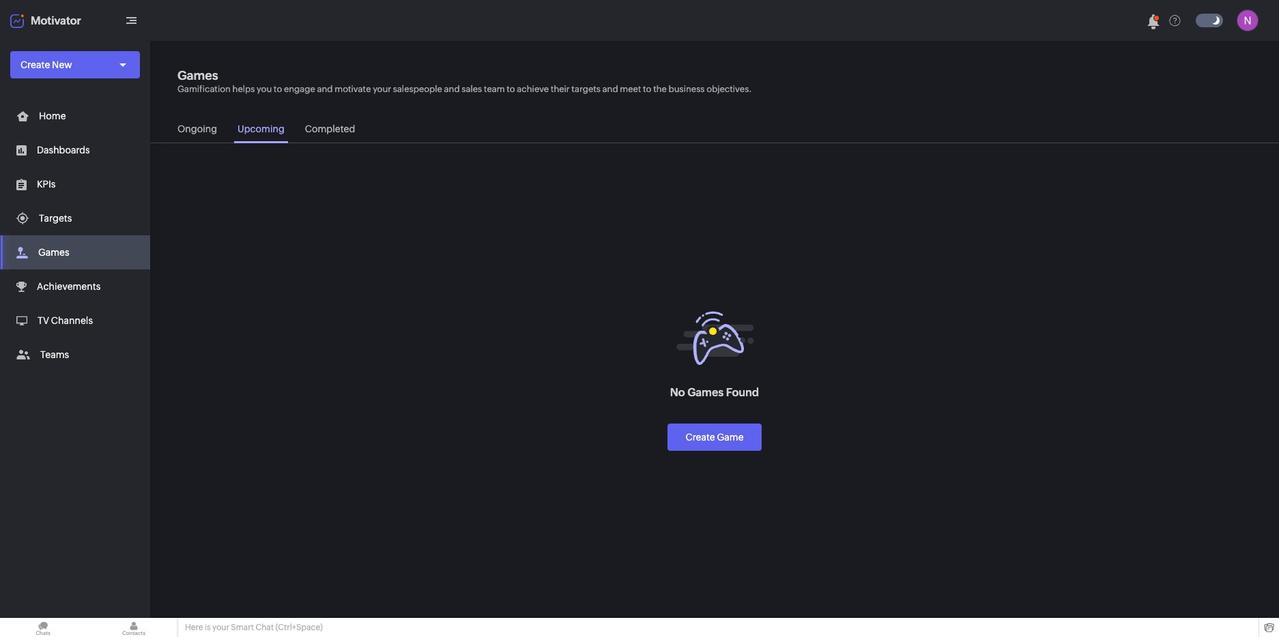 Task type: locate. For each thing, give the bounding box(es) containing it.
0 vertical spatial your
[[373, 84, 391, 94]]

meet
[[620, 84, 641, 94]]

completed
[[305, 124, 355, 134]]

engage
[[284, 84, 315, 94]]

no games found
[[670, 386, 759, 399]]

games
[[177, 68, 218, 83], [38, 247, 69, 258], [687, 386, 724, 399]]

list
[[0, 99, 150, 372]]

1 horizontal spatial your
[[373, 84, 391, 94]]

and right engage
[[317, 84, 333, 94]]

found
[[726, 386, 759, 399]]

1 horizontal spatial games
[[177, 68, 218, 83]]

0 horizontal spatial create
[[20, 59, 50, 70]]

games for games
[[38, 247, 69, 258]]

games gamification helps you to engage and motivate your salespeople and sales team to achieve their targets and meet to the business objectives.
[[177, 68, 752, 94]]

create left the game
[[686, 432, 715, 443]]

0 horizontal spatial to
[[274, 84, 282, 94]]

0 horizontal spatial and
[[317, 84, 333, 94]]

1 horizontal spatial to
[[507, 84, 515, 94]]

to right you
[[274, 84, 282, 94]]

smart
[[231, 623, 254, 633]]

create inside button
[[686, 432, 715, 443]]

sales
[[462, 84, 482, 94]]

0 horizontal spatial your
[[212, 623, 229, 633]]

and
[[317, 84, 333, 94], [444, 84, 460, 94], [602, 84, 618, 94]]

kpis
[[37, 179, 56, 190]]

create left new
[[20, 59, 50, 70]]

2 vertical spatial games
[[687, 386, 724, 399]]

user image
[[1237, 10, 1259, 31]]

here
[[185, 623, 203, 633]]

0 horizontal spatial games
[[38, 247, 69, 258]]

2 horizontal spatial games
[[687, 386, 724, 399]]

you
[[257, 84, 272, 94]]

and left sales
[[444, 84, 460, 94]]

your
[[373, 84, 391, 94], [212, 623, 229, 633]]

create
[[20, 59, 50, 70], [686, 432, 715, 443]]

games right no
[[687, 386, 724, 399]]

no
[[670, 386, 685, 399]]

achievements
[[37, 281, 101, 292]]

your right motivate
[[373, 84, 391, 94]]

to
[[274, 84, 282, 94], [507, 84, 515, 94], [643, 84, 651, 94]]

ongoing tab
[[174, 117, 220, 143]]

helps
[[232, 84, 255, 94]]

help image
[[1169, 15, 1181, 26]]

objectives.
[[706, 84, 752, 94]]

1 vertical spatial your
[[212, 623, 229, 633]]

tab list
[[150, 117, 1279, 143]]

is
[[205, 623, 211, 633]]

team
[[484, 84, 505, 94]]

1 horizontal spatial and
[[444, 84, 460, 94]]

ongoing
[[177, 124, 217, 134]]

1 vertical spatial games
[[38, 247, 69, 258]]

new
[[52, 59, 72, 70]]

tv channels
[[38, 315, 93, 326]]

create game button
[[668, 424, 761, 451]]

gamification
[[177, 84, 231, 94]]

2 horizontal spatial to
[[643, 84, 651, 94]]

0 vertical spatial create
[[20, 59, 50, 70]]

2 horizontal spatial and
[[602, 84, 618, 94]]

0 vertical spatial games
[[177, 68, 218, 83]]

your right is in the left of the page
[[212, 623, 229, 633]]

your inside games gamification helps you to engage and motivate your salespeople and sales team to achieve their targets and meet to the business objectives.
[[373, 84, 391, 94]]

1 horizontal spatial create
[[686, 432, 715, 443]]

to right team
[[507, 84, 515, 94]]

(ctrl+space)
[[275, 623, 323, 633]]

the
[[653, 84, 667, 94]]

tab list containing ongoing
[[150, 117, 1279, 143]]

1 vertical spatial create
[[686, 432, 715, 443]]

completed tab
[[302, 117, 359, 143]]

to left the
[[643, 84, 651, 94]]

games up gamification in the left of the page
[[177, 68, 218, 83]]

upcoming tab
[[234, 117, 288, 143]]

games inside games gamification helps you to engage and motivate your salespeople and sales team to achieve their targets and meet to the business objectives.
[[177, 68, 218, 83]]

create for create game
[[686, 432, 715, 443]]

and left meet
[[602, 84, 618, 94]]

dashboards
[[37, 145, 90, 156]]

games down targets
[[38, 247, 69, 258]]



Task type: describe. For each thing, give the bounding box(es) containing it.
3 to from the left
[[643, 84, 651, 94]]

chats image
[[0, 618, 86, 637]]

targets
[[39, 213, 72, 224]]

1 to from the left
[[274, 84, 282, 94]]

their
[[551, 84, 570, 94]]

2 and from the left
[[444, 84, 460, 94]]

teams
[[40, 349, 69, 360]]

1 and from the left
[[317, 84, 333, 94]]

channels
[[51, 315, 93, 326]]

games for games gamification helps you to engage and motivate your salespeople and sales team to achieve their targets and meet to the business objectives.
[[177, 68, 218, 83]]

home
[[39, 111, 66, 121]]

create new
[[20, 59, 72, 70]]

here is your smart chat (ctrl+space)
[[185, 623, 323, 633]]

targets
[[571, 84, 601, 94]]

tv
[[38, 315, 49, 326]]

chat
[[256, 623, 274, 633]]

3 and from the left
[[602, 84, 618, 94]]

upcoming
[[238, 124, 284, 134]]

list containing home
[[0, 99, 150, 372]]

2 to from the left
[[507, 84, 515, 94]]

game
[[717, 432, 744, 443]]

contacts image
[[91, 618, 177, 637]]

motivator
[[31, 14, 81, 27]]

achieve
[[517, 84, 549, 94]]

salespeople
[[393, 84, 442, 94]]

business
[[669, 84, 705, 94]]

create game
[[686, 432, 744, 443]]

create for create new
[[20, 59, 50, 70]]

motivate
[[335, 84, 371, 94]]



Task type: vqa. For each thing, say whether or not it's contained in the screenshot.
All
no



